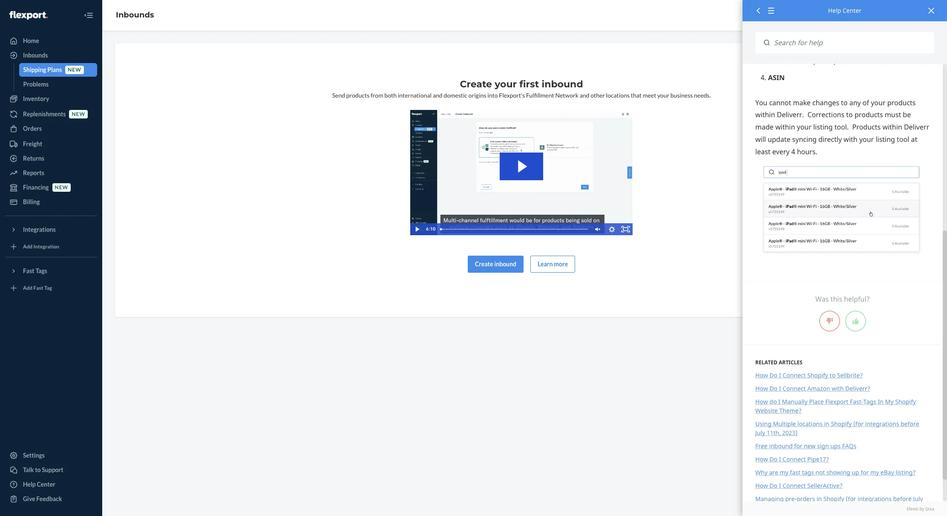 Task type: vqa. For each thing, say whether or not it's contained in the screenshot.
integrations in Managing pre-orders in Shopify (for integrations before July 11th, 2023)
yes



Task type: locate. For each thing, give the bounding box(es) containing it.
integrations inside using multiple locations in shopify (for integrations before july 11th, 2023)
[[865, 420, 899, 428]]

shopify for how do i connect shopify to sellbrite?
[[807, 371, 828, 379]]

11th, inside managing pre-orders in shopify (for integrations before july 11th, 2023)
[[755, 504, 769, 512]]

add integration link
[[5, 240, 97, 254]]

0 horizontal spatial inbounds
[[23, 52, 48, 59]]

2 horizontal spatial inbound
[[769, 442, 793, 450]]

tags up add fast tag
[[36, 267, 47, 274]]

0 vertical spatial to
[[830, 371, 836, 379]]

11th, inside using multiple locations in shopify (for integrations before july 11th, 2023)
[[767, 429, 781, 437]]

in
[[878, 398, 884, 406]]

help up give
[[23, 481, 36, 488]]

shopify inside how do i manually place flexport fast-tags in my shopify website theme?
[[895, 398, 916, 406]]

1 add from the top
[[23, 243, 32, 250]]

flexport logo image
[[9, 11, 48, 19]]

3 how from the top
[[755, 398, 768, 406]]

0 horizontal spatial to
[[35, 466, 41, 473]]

1 vertical spatial (for
[[846, 495, 856, 503]]

1 horizontal spatial your
[[657, 92, 669, 99]]

create inbound button
[[468, 255, 524, 273]]

(for for locations
[[854, 420, 864, 428]]

to
[[830, 371, 836, 379], [35, 466, 41, 473]]

1 horizontal spatial inbound
[[542, 78, 583, 90]]

home
[[23, 37, 39, 44]]

2023) down managing
[[771, 504, 786, 512]]

connect up manually
[[783, 384, 806, 393]]

create inside button
[[475, 260, 493, 267]]

inbound up network
[[542, 78, 583, 90]]

home link
[[5, 34, 97, 48]]

0 vertical spatial before
[[901, 420, 919, 428]]

1 horizontal spatial tags
[[864, 398, 876, 406]]

create
[[460, 78, 492, 90], [475, 260, 493, 267]]

1 vertical spatial inbounds
[[23, 52, 48, 59]]

talk to support button
[[5, 463, 97, 477]]

connect for pipe17?
[[783, 455, 806, 463]]

integrations down ebay
[[858, 495, 892, 503]]

4 how from the top
[[755, 455, 768, 463]]

shipping
[[23, 66, 46, 73]]

freight link
[[5, 137, 97, 151]]

before for managing pre-orders in shopify (for integrations before july 11th, 2023)
[[893, 495, 912, 503]]

new for replenishments
[[72, 111, 85, 117]]

new for shipping plans
[[68, 67, 81, 73]]

fulfillment
[[526, 92, 554, 99]]

help
[[828, 6, 841, 14], [23, 481, 36, 488]]

new down the 'reports' link
[[55, 184, 68, 191]]

website
[[755, 407, 778, 415]]

1 do from the top
[[770, 371, 778, 379]]

0 vertical spatial help center
[[828, 6, 862, 14]]

how
[[755, 371, 768, 379], [755, 384, 768, 393], [755, 398, 768, 406], [755, 455, 768, 463], [755, 482, 768, 490]]

elevio
[[907, 506, 919, 512]]

4 do from the top
[[770, 482, 778, 490]]

inbound up how do i connect pipe17?
[[769, 442, 793, 450]]

for up how do i connect pipe17?
[[794, 442, 802, 450]]

connect down fast
[[783, 482, 806, 490]]

integrations for managing pre-orders in shopify (for integrations before july 11th, 2023)
[[858, 495, 892, 503]]

locations left that
[[606, 92, 630, 99]]

to up with
[[830, 371, 836, 379]]

my
[[780, 468, 789, 476], [870, 468, 879, 476]]

do down are
[[770, 482, 778, 490]]

3 connect from the top
[[783, 455, 806, 463]]

send
[[332, 92, 345, 99]]

inbound
[[542, 78, 583, 90], [494, 260, 516, 267], [769, 442, 793, 450]]

your right the meet
[[657, 92, 669, 99]]

11th, down using at the bottom of page
[[767, 429, 781, 437]]

shopify right my
[[895, 398, 916, 406]]

fast left tag
[[33, 285, 43, 291]]

(for down fast-
[[854, 420, 864, 428]]

your up flexport's
[[495, 78, 517, 90]]

1 vertical spatial locations
[[798, 420, 823, 428]]

orders
[[797, 495, 815, 503]]

new
[[68, 67, 81, 73], [72, 111, 85, 117], [55, 184, 68, 191], [804, 442, 816, 450]]

1 horizontal spatial for
[[861, 468, 869, 476]]

managing pre-orders in shopify (for integrations before july 11th, 2023)
[[755, 495, 923, 512]]

new right plans
[[68, 67, 81, 73]]

july up elevio by dixa
[[913, 495, 923, 503]]

do for how do i connect shopify to sellbrite?
[[770, 371, 778, 379]]

1 horizontal spatial center
[[843, 6, 862, 14]]

up
[[852, 468, 859, 476]]

do
[[770, 398, 777, 406]]

video thumbnail image
[[410, 110, 633, 235], [410, 110, 633, 235]]

2023) for pre-
[[771, 504, 786, 512]]

0 horizontal spatial july
[[755, 429, 765, 437]]

1 vertical spatial july
[[913, 495, 923, 503]]

why
[[755, 468, 768, 476]]

0 vertical spatial create
[[460, 78, 492, 90]]

shopify
[[807, 371, 828, 379], [895, 398, 916, 406], [831, 420, 852, 428], [824, 495, 844, 503]]

help center up give feedback
[[23, 481, 55, 488]]

0 horizontal spatial in
[[817, 495, 822, 503]]

0 horizontal spatial your
[[495, 78, 517, 90]]

inbounds
[[116, 10, 154, 20], [23, 52, 48, 59]]

1 horizontal spatial to
[[830, 371, 836, 379]]

settings link
[[5, 449, 97, 462]]

july inside using multiple locations in shopify (for integrations before july 11th, 2023)
[[755, 429, 765, 437]]

0 horizontal spatial my
[[780, 468, 789, 476]]

inbound inside button
[[494, 260, 516, 267]]

5 how from the top
[[755, 482, 768, 490]]

july inside managing pre-orders in shopify (for integrations before july 11th, 2023)
[[913, 495, 923, 503]]

and left the domestic
[[433, 92, 443, 99]]

(for
[[854, 420, 864, 428], [846, 495, 856, 503]]

in right orders
[[817, 495, 822, 503]]

give feedback
[[23, 495, 62, 502]]

0 horizontal spatial for
[[794, 442, 802, 450]]

and left the other
[[580, 92, 589, 99]]

by
[[920, 506, 924, 512]]

1 vertical spatial center
[[37, 481, 55, 488]]

tags
[[36, 267, 47, 274], [864, 398, 876, 406]]

help up search search field
[[828, 6, 841, 14]]

2023) for multiple
[[782, 429, 798, 437]]

0 horizontal spatial locations
[[606, 92, 630, 99]]

1 vertical spatial 2023)
[[771, 504, 786, 512]]

i for how do i connect selleractive?
[[779, 482, 781, 490]]

close navigation image
[[84, 10, 94, 20]]

reports
[[23, 169, 44, 176]]

0 vertical spatial integrations
[[865, 420, 899, 428]]

1 how from the top
[[755, 371, 768, 379]]

showing
[[827, 468, 850, 476]]

1 vertical spatial to
[[35, 466, 41, 473]]

1 vertical spatial for
[[861, 468, 869, 476]]

1 vertical spatial 11th,
[[755, 504, 769, 512]]

fast
[[790, 468, 801, 476]]

1 horizontal spatial my
[[870, 468, 879, 476]]

shopify up elevio by dixa link
[[824, 495, 844, 503]]

(for up elevio by dixa link
[[846, 495, 856, 503]]

0 vertical spatial 11th,
[[767, 429, 781, 437]]

1 vertical spatial inbounds link
[[5, 49, 97, 62]]

in
[[824, 420, 830, 428], [817, 495, 822, 503]]

2023) inside using multiple locations in shopify (for integrations before july 11th, 2023)
[[782, 429, 798, 437]]

tags left in
[[864, 398, 876, 406]]

0 vertical spatial for
[[794, 442, 802, 450]]

add inside the add fast tag link
[[23, 285, 32, 291]]

1 horizontal spatial july
[[913, 495, 923, 503]]

before inside managing pre-orders in shopify (for integrations before july 11th, 2023)
[[893, 495, 912, 503]]

center
[[843, 6, 862, 14], [37, 481, 55, 488]]

talk
[[23, 466, 34, 473]]

1 vertical spatial help center
[[23, 481, 55, 488]]

0 vertical spatial inbound
[[542, 78, 583, 90]]

0 vertical spatial 2023)
[[782, 429, 798, 437]]

help center up search search field
[[828, 6, 862, 14]]

0 horizontal spatial inbound
[[494, 260, 516, 267]]

0 vertical spatial fast
[[23, 267, 34, 274]]

1 horizontal spatial inbounds
[[116, 10, 154, 20]]

connect
[[783, 371, 806, 379], [783, 384, 806, 393], [783, 455, 806, 463], [783, 482, 806, 490]]

to right talk
[[35, 466, 41, 473]]

products
[[346, 92, 370, 99]]

into
[[488, 92, 498, 99]]

2 do from the top
[[770, 384, 778, 393]]

talk to support
[[23, 466, 63, 473]]

locations up free inbound for new sign ups faqs
[[798, 420, 823, 428]]

shopify down how do i manually place flexport fast-tags in my shopify website theme?
[[831, 420, 852, 428]]

0 vertical spatial in
[[824, 420, 830, 428]]

center down talk to support
[[37, 481, 55, 488]]

add
[[23, 243, 32, 250], [23, 285, 32, 291]]

integrations inside managing pre-orders in shopify (for integrations before july 11th, 2023)
[[858, 495, 892, 503]]

new up the orders link
[[72, 111, 85, 117]]

inbounds link
[[116, 10, 154, 20], [5, 49, 97, 62]]

fast tags button
[[5, 264, 97, 278]]

1 my from the left
[[780, 468, 789, 476]]

create inside the create your first inbound send products from both international and domestic origins into flexport's fulfillment network and other locations that meet your business needs.
[[460, 78, 492, 90]]

1 horizontal spatial help center
[[828, 6, 862, 14]]

tags inside dropdown button
[[36, 267, 47, 274]]

my left ebay
[[870, 468, 879, 476]]

before inside using multiple locations in shopify (for integrations before july 11th, 2023)
[[901, 420, 919, 428]]

1 vertical spatial in
[[817, 495, 822, 503]]

1 horizontal spatial help
[[828, 6, 841, 14]]

integrations down in
[[865, 420, 899, 428]]

2 how from the top
[[755, 384, 768, 393]]

2 vertical spatial inbound
[[769, 442, 793, 450]]

in down how do i manually place flexport fast-tags in my shopify website theme?
[[824, 420, 830, 428]]

2023) down multiple
[[782, 429, 798, 437]]

1 vertical spatial before
[[893, 495, 912, 503]]

fast
[[23, 267, 34, 274], [33, 285, 43, 291]]

2 connect from the top
[[783, 384, 806, 393]]

add for add integration
[[23, 243, 32, 250]]

with
[[832, 384, 844, 393]]

do up are
[[770, 455, 778, 463]]

connect up fast
[[783, 455, 806, 463]]

meet
[[643, 92, 656, 99]]

for right up
[[861, 468, 869, 476]]

learn more
[[538, 260, 568, 267]]

1 vertical spatial fast
[[33, 285, 43, 291]]

2023)
[[782, 429, 798, 437], [771, 504, 786, 512]]

1 horizontal spatial inbounds link
[[116, 10, 154, 20]]

locations inside using multiple locations in shopify (for integrations before july 11th, 2023)
[[798, 420, 823, 428]]

2 add from the top
[[23, 285, 32, 291]]

integrations
[[23, 226, 56, 233]]

1 vertical spatial inbound
[[494, 260, 516, 267]]

1 connect from the top
[[783, 371, 806, 379]]

create for inbound
[[475, 260, 493, 267]]

(for inside managing pre-orders in shopify (for integrations before july 11th, 2023)
[[846, 495, 856, 503]]

11th, down managing
[[755, 504, 769, 512]]

july down using at the bottom of page
[[755, 429, 765, 437]]

elevio by dixa link
[[755, 506, 934, 512]]

0 vertical spatial tags
[[36, 267, 47, 274]]

i inside how do i manually place flexport fast-tags in my shopify website theme?
[[779, 398, 781, 406]]

fast up add fast tag
[[23, 267, 34, 274]]

0 vertical spatial july
[[755, 429, 765, 437]]

flexport
[[826, 398, 848, 406]]

shopify up the amazon
[[807, 371, 828, 379]]

how inside how do i manually place flexport fast-tags in my shopify website theme?
[[755, 398, 768, 406]]

my right are
[[780, 468, 789, 476]]

inbound inside the create your first inbound send products from both international and domestic origins into flexport's fulfillment network and other locations that meet your business needs.
[[542, 78, 583, 90]]

both
[[384, 92, 397, 99]]

1 vertical spatial help
[[23, 481, 36, 488]]

elevio by dixa
[[907, 506, 934, 512]]

connect down articles at the right bottom of page
[[783, 371, 806, 379]]

0 vertical spatial locations
[[606, 92, 630, 99]]

2023) inside managing pre-orders in shopify (for integrations before july 11th, 2023)
[[771, 504, 786, 512]]

add left integration at the left top of the page
[[23, 243, 32, 250]]

1 horizontal spatial and
[[580, 92, 589, 99]]

shopify inside managing pre-orders in shopify (for integrations before july 11th, 2023)
[[824, 495, 844, 503]]

integrations
[[865, 420, 899, 428], [858, 495, 892, 503]]

0 vertical spatial your
[[495, 78, 517, 90]]

tags
[[802, 468, 814, 476]]

returns link
[[5, 152, 97, 165]]

connect for shopify
[[783, 371, 806, 379]]

1 vertical spatial tags
[[864, 398, 876, 406]]

billing
[[23, 198, 40, 205]]

2 my from the left
[[870, 468, 879, 476]]

create for your
[[460, 78, 492, 90]]

connect for selleractive?
[[783, 482, 806, 490]]

locations
[[606, 92, 630, 99], [798, 420, 823, 428]]

0 horizontal spatial tags
[[36, 267, 47, 274]]

not
[[816, 468, 825, 476]]

1 vertical spatial add
[[23, 285, 32, 291]]

in inside managing pre-orders in shopify (for integrations before july 11th, 2023)
[[817, 495, 822, 503]]

1 vertical spatial integrations
[[858, 495, 892, 503]]

help center
[[828, 6, 862, 14], [23, 481, 55, 488]]

multiple
[[773, 420, 796, 428]]

selleractive?
[[807, 482, 843, 490]]

in inside using multiple locations in shopify (for integrations before july 11th, 2023)
[[824, 420, 830, 428]]

billing link
[[5, 195, 97, 209]]

in for locations
[[824, 420, 830, 428]]

0 horizontal spatial and
[[433, 92, 443, 99]]

inbound left learn
[[494, 260, 516, 267]]

july
[[755, 429, 765, 437], [913, 495, 923, 503]]

add inside add integration link
[[23, 243, 32, 250]]

fast-
[[850, 398, 864, 406]]

add down fast tags
[[23, 285, 32, 291]]

1 vertical spatial create
[[475, 260, 493, 267]]

do down related articles
[[770, 371, 778, 379]]

0 horizontal spatial inbounds link
[[5, 49, 97, 62]]

how do i manually place flexport fast-tags in my shopify website theme?
[[755, 398, 916, 415]]

theme?
[[779, 407, 802, 415]]

1 horizontal spatial locations
[[798, 420, 823, 428]]

shopify inside using multiple locations in shopify (for integrations before july 11th, 2023)
[[831, 420, 852, 428]]

4 connect from the top
[[783, 482, 806, 490]]

0 vertical spatial (for
[[854, 420, 864, 428]]

do up do
[[770, 384, 778, 393]]

center up search search field
[[843, 6, 862, 14]]

in for orders
[[817, 495, 822, 503]]

3 do from the top
[[770, 455, 778, 463]]

(for inside using multiple locations in shopify (for integrations before july 11th, 2023)
[[854, 420, 864, 428]]

0 vertical spatial add
[[23, 243, 32, 250]]

1 horizontal spatial in
[[824, 420, 830, 428]]



Task type: describe. For each thing, give the bounding box(es) containing it.
business
[[671, 92, 693, 99]]

other
[[591, 92, 605, 99]]

fast inside dropdown button
[[23, 267, 34, 274]]

create your first inbound send products from both international and domestic origins into flexport's fulfillment network and other locations that meet your business needs.
[[332, 78, 711, 99]]

financing
[[23, 184, 49, 191]]

using
[[755, 420, 772, 428]]

shipping plans
[[23, 66, 62, 73]]

i for how do i connect amazon with deliverr?
[[779, 384, 781, 393]]

to inside button
[[35, 466, 41, 473]]

tag
[[44, 285, 52, 291]]

add fast tag
[[23, 285, 52, 291]]

inbound for create inbound
[[494, 260, 516, 267]]

plans
[[47, 66, 62, 73]]

this
[[831, 295, 842, 304]]

do for how do i connect pipe17?
[[770, 455, 778, 463]]

0 horizontal spatial help
[[23, 481, 36, 488]]

july for managing pre-orders in shopify (for integrations before july 11th, 2023)
[[913, 495, 923, 503]]

manually
[[782, 398, 808, 406]]

how do i connect pipe17?
[[755, 455, 829, 463]]

ups
[[831, 442, 841, 450]]

learn more button
[[530, 255, 575, 273]]

flexport's
[[499, 92, 525, 99]]

i for how do i connect shopify to sellbrite?
[[779, 371, 781, 379]]

returns
[[23, 155, 44, 162]]

reports link
[[5, 166, 97, 180]]

orders
[[23, 125, 42, 132]]

0 vertical spatial inbounds
[[116, 10, 154, 20]]

free
[[755, 442, 768, 450]]

free inbound for new sign ups faqs
[[755, 442, 857, 450]]

faqs
[[842, 442, 857, 450]]

connect for amazon
[[783, 384, 806, 393]]

managing
[[755, 495, 784, 503]]

first
[[520, 78, 539, 90]]

inbound for free inbound for new sign ups faqs
[[769, 442, 793, 450]]

support
[[42, 466, 63, 473]]

how do i connect shopify to sellbrite?
[[755, 371, 863, 379]]

why are my fast tags not showing up for my ebay listing?
[[755, 468, 916, 476]]

how do i connect amazon with deliverr?
[[755, 384, 871, 393]]

sellbrite?
[[837, 371, 863, 379]]

needs.
[[694, 92, 711, 99]]

feedback
[[36, 495, 62, 502]]

shopify for using multiple locations in shopify (for integrations before july 11th, 2023)
[[831, 420, 852, 428]]

integrations for using multiple locations in shopify (for integrations before july 11th, 2023)
[[865, 420, 899, 428]]

domestic
[[444, 92, 467, 99]]

do for how do i connect amazon with deliverr?
[[770, 384, 778, 393]]

shopify for managing pre-orders in shopify (for integrations before july 11th, 2023)
[[824, 495, 844, 503]]

are
[[769, 468, 778, 476]]

dixa
[[926, 506, 934, 512]]

tags inside how do i manually place flexport fast-tags in my shopify website theme?
[[864, 398, 876, 406]]

add for add fast tag
[[23, 285, 32, 291]]

0 vertical spatial help
[[828, 6, 841, 14]]

new left sign
[[804, 442, 816, 450]]

problems link
[[19, 78, 97, 91]]

create inbound
[[475, 260, 516, 267]]

replenishments
[[23, 110, 66, 118]]

july for using multiple locations in shopify (for integrations before july 11th, 2023)
[[755, 429, 765, 437]]

locations inside the create your first inbound send products from both international and domestic origins into flexport's fulfillment network and other locations that meet your business needs.
[[606, 92, 630, 99]]

international
[[398, 92, 432, 99]]

my
[[885, 398, 894, 406]]

0 horizontal spatial help center
[[23, 481, 55, 488]]

(for for orders
[[846, 495, 856, 503]]

place
[[809, 398, 824, 406]]

amazon
[[807, 384, 830, 393]]

11th, for managing
[[755, 504, 769, 512]]

pre-
[[785, 495, 797, 503]]

integrations button
[[5, 223, 97, 236]]

how for how do i connect shopify to sellbrite?
[[755, 371, 768, 379]]

related
[[755, 359, 778, 366]]

freight
[[23, 140, 42, 147]]

more
[[554, 260, 568, 267]]

helpful?
[[844, 295, 870, 304]]

Search search field
[[770, 32, 934, 53]]

integration
[[33, 243, 59, 250]]

how for how do i connect amazon with deliverr?
[[755, 384, 768, 393]]

1 vertical spatial your
[[657, 92, 669, 99]]

how do i connect selleractive?
[[755, 482, 843, 490]]

do for how do i connect selleractive?
[[770, 482, 778, 490]]

origins
[[469, 92, 486, 99]]

how for how do i connect selleractive?
[[755, 482, 768, 490]]

pipe17?
[[807, 455, 829, 463]]

related articles
[[755, 359, 803, 366]]

i for how do i manually place flexport fast-tags in my shopify website theme?
[[779, 398, 781, 406]]

0 horizontal spatial center
[[37, 481, 55, 488]]

0 vertical spatial center
[[843, 6, 862, 14]]

using multiple locations in shopify (for integrations before july 11th, 2023)
[[755, 420, 919, 437]]

1 and from the left
[[433, 92, 443, 99]]

i for how do i connect pipe17?
[[779, 455, 781, 463]]

inventory link
[[5, 92, 97, 106]]

that
[[631, 92, 642, 99]]

network
[[555, 92, 579, 99]]

listing?
[[896, 468, 916, 476]]

11th, for using
[[767, 429, 781, 437]]

new for financing
[[55, 184, 68, 191]]

help center link
[[5, 478, 97, 491]]

before for using multiple locations in shopify (for integrations before july 11th, 2023)
[[901, 420, 919, 428]]

articles
[[779, 359, 803, 366]]

2 and from the left
[[580, 92, 589, 99]]

video element
[[410, 110, 633, 235]]

how for how do i manually place flexport fast-tags in my shopify website theme?
[[755, 398, 768, 406]]

from
[[371, 92, 383, 99]]

how for how do i connect pipe17?
[[755, 455, 768, 463]]

0 vertical spatial inbounds link
[[116, 10, 154, 20]]

sign
[[817, 442, 829, 450]]

give feedback button
[[5, 492, 97, 506]]

add fast tag link
[[5, 281, 97, 295]]

settings
[[23, 452, 45, 459]]

give
[[23, 495, 35, 502]]

fast tags
[[23, 267, 47, 274]]

inventory
[[23, 95, 49, 102]]



